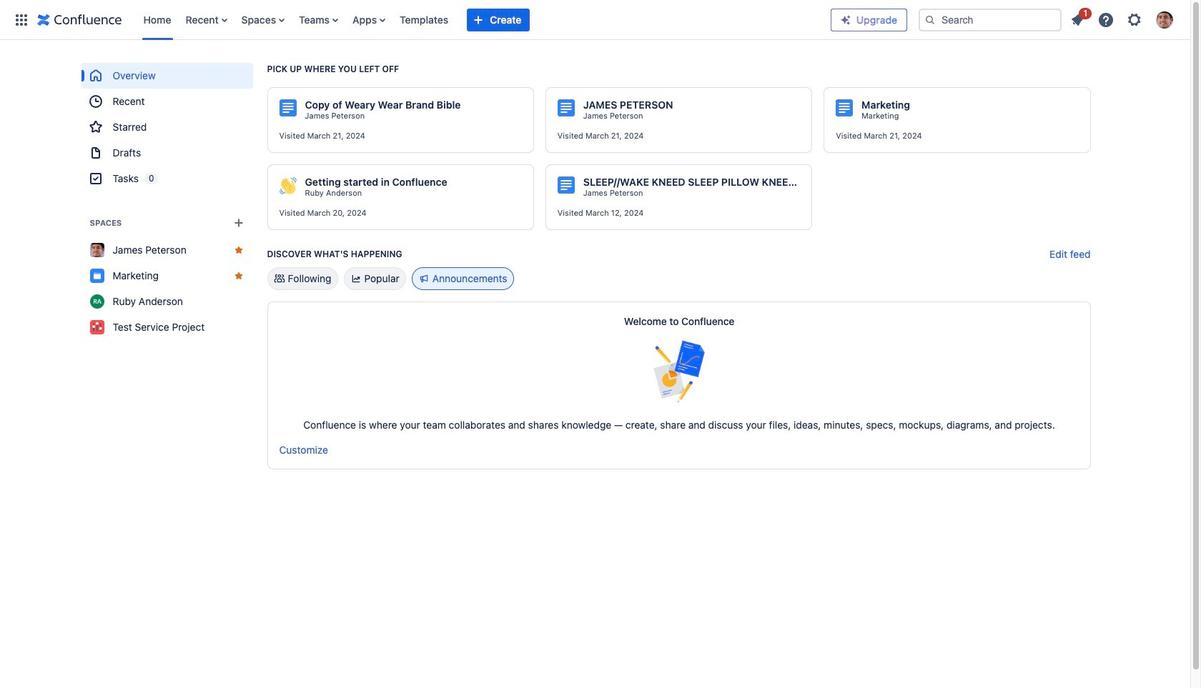 Task type: locate. For each thing, give the bounding box(es) containing it.
global element
[[9, 0, 831, 40]]

confluence image
[[37, 11, 122, 28], [37, 11, 122, 28]]

group
[[81, 63, 253, 192]]

your profile and preferences image
[[1156, 11, 1174, 28]]

create a space image
[[230, 215, 247, 232]]

list
[[136, 0, 831, 40], [1065, 5, 1182, 33]]

notification icon image
[[1069, 11, 1086, 28]]

None search field
[[919, 8, 1062, 31]]

unstar this space image
[[233, 270, 244, 282]]

banner
[[0, 0, 1191, 40]]

:wave: image
[[279, 177, 296, 195], [279, 177, 296, 195]]

list item
[[1065, 5, 1092, 31]]

list for premium image
[[1065, 5, 1182, 33]]

1 horizontal spatial list
[[1065, 5, 1182, 33]]

0 horizontal spatial list
[[136, 0, 831, 40]]



Task type: describe. For each thing, give the bounding box(es) containing it.
search image
[[925, 14, 936, 25]]

appswitcher icon image
[[13, 11, 30, 28]]

list for appswitcher icon
[[136, 0, 831, 40]]

settings icon image
[[1126, 11, 1144, 28]]

help icon image
[[1098, 11, 1115, 28]]

unstar this space image
[[233, 245, 244, 256]]

premium image
[[840, 14, 852, 25]]

Search field
[[919, 8, 1062, 31]]



Task type: vqa. For each thing, say whether or not it's contained in the screenshot.
the middle open icon
no



